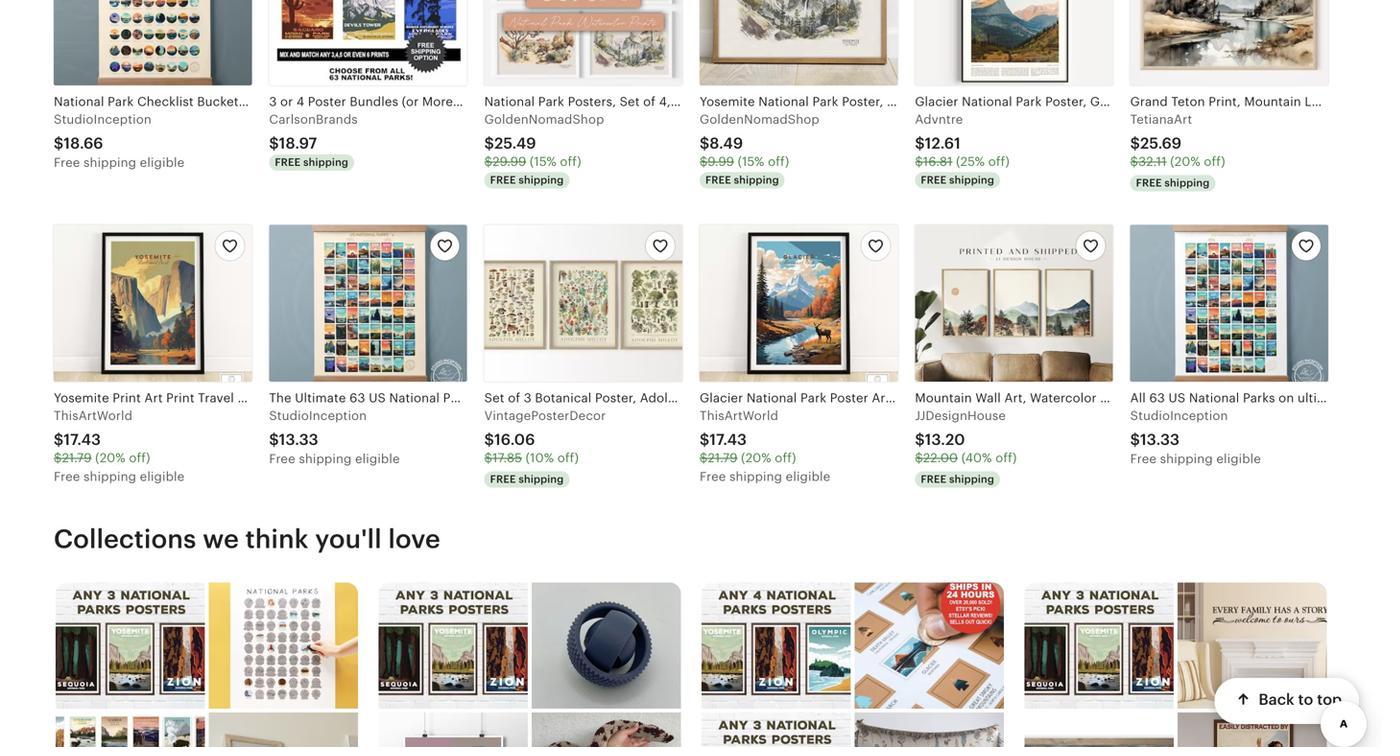 Task type: locate. For each thing, give the bounding box(es) containing it.
shipping inside goldennomadshop $ 8.49 $ 9.99 (15% off) free shipping
[[734, 174, 779, 186]]

17.43
[[64, 432, 101, 449], [710, 432, 747, 449]]

tetianaart $ 25.69 $ 32.11 (20% off) free shipping
[[1130, 112, 1225, 189]]

13.20
[[925, 432, 965, 449]]

2 thisartworld from the left
[[700, 409, 778, 423]]

every family has a story welcome to ours, family photo wall decal, foyer, living room, feature wall,  vinyl lettering, entryway hh2093 image
[[1177, 583, 1327, 709]]

2 21.79 from the left
[[708, 451, 738, 466]]

(15% right 9.99
[[738, 155, 765, 169]]

2 studioinception $ 13.33 free shipping eligible from the left
[[1130, 409, 1261, 467]]

off)
[[560, 155, 581, 169], [768, 155, 789, 169], [988, 155, 1010, 169], [1204, 155, 1225, 169], [129, 451, 150, 466], [557, 451, 579, 466], [775, 451, 796, 466], [996, 451, 1017, 466]]

off) for the grand teton print, mountain landscape, watercolor wall art, mountain wall decor, grand tetons art, farmhouse decor, national park print.  gt image
[[1204, 155, 1225, 169]]

collections we think you'll love
[[54, 524, 440, 554]]

studioinception $ 13.33 free shipping eligible for the all 63 us national parks on ultimate poster, national park travel print, travel gift, home decor zion print grand teton print image
[[1130, 409, 1261, 467]]

shipping inside jjdesignhouse $ 13.20 $ 22.00 (40% off) free shipping
[[949, 473, 994, 485]]

collections
[[54, 524, 196, 554]]

back to top
[[1258, 692, 1342, 709]]

off) for 'glacier national park poster, glacier national park print, national park art, national park wall art, national park prints, travel poster' 'image'
[[988, 155, 1010, 169]]

1 horizontal spatial thisartworld
[[700, 409, 778, 423]]

18.66
[[64, 135, 103, 152]]

shipping inside "carlsonbrands $ 18.97 free shipping"
[[303, 157, 348, 169]]

29.99
[[492, 155, 526, 169]]

free for 12.61
[[921, 174, 947, 186]]

$ inside "carlsonbrands $ 18.97 free shipping"
[[269, 135, 279, 152]]

off) for yosemite national park poster, national park art print, travel poster wall art, national park gift, housewarming gift image
[[768, 155, 789, 169]]

3 poster bundle - any 3 national park posters, national park and hiking gift, vintage national park style prints image up adventure awaits rustic wood printed farmhouse wall sign image
[[1024, 583, 1174, 709]]

vintageposterdecor $ 16.06 $ 17.85 (10% off) free shipping
[[484, 409, 606, 485]]

(15% down 25.49
[[530, 155, 557, 169]]

1 horizontal spatial 21.79
[[708, 451, 738, 466]]

1 thisartworld from the left
[[54, 409, 133, 423]]

free down "22.00"
[[921, 473, 947, 485]]

1 horizontal spatial 17.43
[[710, 432, 747, 449]]

18.97
[[279, 135, 317, 152]]

eligible for the ultimate 63 us national park poster, travel poster travel gift home decor yosemite print yellowstone print image
[[355, 452, 400, 467]]

studioinception $ 13.33 free shipping eligible
[[269, 409, 400, 467], [1130, 409, 1261, 467]]

goldennomadshop $ 8.49 $ 9.99 (15% off) free shipping
[[700, 112, 820, 186]]

1 horizontal spatial (15%
[[738, 155, 765, 169]]

(20% inside "tetianaart $ 25.69 $ 32.11 (20% off) free shipping"
[[1170, 155, 1201, 169]]

off) inside vintageposterdecor $ 16.06 $ 17.85 (10% off) free shipping
[[557, 451, 579, 466]]

off) inside the advntre $ 12.61 $ 16.81 (25% off) free shipping
[[988, 155, 1010, 169]]

free inside vintageposterdecor $ 16.06 $ 17.85 (10% off) free shipping
[[490, 473, 516, 485]]

2 goldennomadshop from the left
[[700, 112, 820, 127]]

free
[[275, 157, 301, 169], [490, 174, 516, 186], [705, 174, 731, 186], [921, 174, 947, 186], [1136, 177, 1162, 189], [490, 473, 516, 485], [921, 473, 947, 485]]

thisartworld
[[54, 409, 133, 423], [700, 409, 778, 423]]

1 horizontal spatial studioinception
[[269, 409, 367, 423]]

2 (15% from the left
[[738, 155, 765, 169]]

national park posters, set of 4, travel poster, watercolor wall art print, national park gift, gift for traveler, mountain gallery wall image
[[484, 0, 682, 86]]

0 horizontal spatial studioinception $ 13.33 free shipping eligible
[[269, 409, 400, 467]]

(15% for 25.49
[[530, 155, 557, 169]]

eligible for the all 63 us national parks on ultimate poster, national park travel print, travel gift, home decor zion print grand teton print image
[[1216, 452, 1261, 467]]

(10%
[[526, 451, 554, 466]]

studioinception
[[54, 112, 152, 127], [269, 409, 367, 423], [1130, 409, 1228, 423]]

2 horizontal spatial (20%
[[1170, 155, 1201, 169]]

we
[[203, 524, 239, 554]]

1 studioinception $ 13.33 free shipping eligible from the left
[[269, 409, 400, 467]]

free down 17.85
[[490, 473, 516, 485]]

1 horizontal spatial 13.33
[[1140, 432, 1180, 449]]

3 poster bundle - any 3 national park posters, national park and hiking gift, vintage national park style prints image up national park prints,national parks, national park posters, travel gifts, mix n match, national park wall art, national park postcard size image
[[55, 583, 205, 709]]

off) inside goldennomadshop $ 25.49 $ 29.99 (15% off) free shipping
[[560, 155, 581, 169]]

1 13.33 from the left
[[279, 432, 318, 449]]

off) inside goldennomadshop $ 8.49 $ 9.99 (15% off) free shipping
[[768, 155, 789, 169]]

(20%
[[1170, 155, 1201, 169], [95, 451, 126, 466], [741, 451, 771, 466]]

free
[[54, 156, 80, 170], [269, 452, 295, 467], [1130, 452, 1157, 467], [54, 470, 80, 484], [700, 470, 726, 484]]

tetianaart
[[1130, 112, 1192, 127]]

0 horizontal spatial studioinception
[[54, 112, 152, 127]]

free down 9.99
[[705, 174, 731, 186]]

1 goldennomadshop from the left
[[484, 112, 604, 127]]

(40%
[[961, 451, 992, 466]]

yosemite national park poster, national park art print, travel poster wall art, national park gift, housewarming gift image
[[700, 0, 898, 86]]

off) inside jjdesignhouse $ 13.20 $ 22.00 (40% off) free shipping
[[996, 451, 1017, 466]]

free down '18.97'
[[275, 157, 301, 169]]

9.99
[[708, 155, 734, 169]]

1 17.43 from the left
[[64, 432, 101, 449]]

goldennomadshop up 25.49
[[484, 112, 604, 127]]

free inside "tetianaart $ 25.69 $ 32.11 (20% off) free shipping"
[[1136, 177, 1162, 189]]

top
[[1317, 692, 1342, 709]]

(25%
[[956, 155, 985, 169]]

0 horizontal spatial 17.43
[[64, 432, 101, 449]]

free inside goldennomadshop $ 8.49 $ 9.99 (15% off) free shipping
[[705, 174, 731, 186]]

21.79 for glacier national park poster art print travel print | home décor poster gift | digital illustration artwork | birthday present 'image'
[[708, 451, 738, 466]]

(20% for glacier national park poster art print travel print | home décor poster gift | digital illustration artwork | birthday present 'image'
[[741, 451, 771, 466]]

0 horizontal spatial 13.33
[[279, 432, 318, 449]]

2 13.33 from the left
[[1140, 432, 1180, 449]]

textured gyrofidget spinner: discreet, quiet & stress-relieving sensory fidget image
[[531, 583, 681, 709]]

0 horizontal spatial goldennomadshop
[[484, 112, 604, 127]]

0 horizontal spatial (20%
[[95, 451, 126, 466]]

studioinception for national park checklist bucket list poster travel gift adventure gift hiker gift wall art yosemite yellowstone smoky mountains image
[[54, 112, 152, 127]]

off) for yosemite print art print travel print | home décor poster gift | digital illustration artwork | birthday present image on the left of page
[[129, 451, 150, 466]]

0 horizontal spatial thisartworld
[[54, 409, 133, 423]]

free down 29.99
[[490, 174, 516, 186]]

free for 13.20
[[921, 473, 947, 485]]

free inside the advntre $ 12.61 $ 16.81 (25% off) free shipping
[[921, 174, 947, 186]]

2 17.43 from the left
[[710, 432, 747, 449]]

free inside goldennomadshop $ 25.49 $ 29.99 (15% off) free shipping
[[490, 174, 516, 186]]

shipping inside the advntre $ 12.61 $ 16.81 (25% off) free shipping
[[949, 174, 994, 186]]

17.85
[[492, 451, 522, 466]]

shipping inside vintageposterdecor $ 16.06 $ 17.85 (10% off) free shipping
[[519, 473, 564, 485]]

13.33 for the ultimate 63 us national park poster, travel poster travel gift home decor yosemite print yellowstone print image
[[279, 432, 318, 449]]

1 thisartworld $ 17.43 $ 21.79 (20% off) free shipping eligible from the left
[[54, 409, 185, 484]]

1 horizontal spatial goldennomadshop
[[700, 112, 820, 127]]

2 thisartworld $ 17.43 $ 21.79 (20% off) free shipping eligible from the left
[[700, 409, 831, 484]]

1 (15% from the left
[[530, 155, 557, 169]]

grand teton print, mountain landscape, watercolor wall art, mountain wall decor, grand tetons art, farmhouse decor, national park print.  gt image
[[1130, 0, 1328, 86]]

studioinception inside studioinception $ 18.66 free shipping eligible
[[54, 112, 152, 127]]

0 horizontal spatial thisartworld $ 17.43 $ 21.79 (20% off) free shipping eligible
[[54, 409, 185, 484]]

goldennomadshop up 8.49
[[700, 112, 820, 127]]

(20% for yosemite print art print travel print | home décor poster gift | digital illustration artwork | birthday present image on the left of page
[[95, 451, 126, 466]]

set of 3 botanical poster, adolphe millot, mushroom print, vintage flower chart, pine tree, food art, kitchen art gallery, nordic forest image
[[484, 225, 682, 382]]

16.81
[[923, 155, 953, 169]]

eligible inside studioinception $ 18.66 free shipping eligible
[[140, 156, 185, 170]]

(15% inside goldennomadshop $ 8.49 $ 9.99 (15% off) free shipping
[[738, 155, 765, 169]]

shipping inside "tetianaart $ 25.69 $ 32.11 (20% off) free shipping"
[[1165, 177, 1210, 189]]

0 horizontal spatial (15%
[[530, 155, 557, 169]]

free down 16.81
[[921, 174, 947, 186]]

21.79
[[62, 451, 92, 466], [708, 451, 738, 466]]

off) inside "tetianaart $ 25.69 $ 32.11 (20% off) free shipping"
[[1204, 155, 1225, 169]]

national park prints,national parks, national park posters, travel gifts, mix n match, national park wall art, national park postcard size image
[[55, 713, 205, 748]]

thisartworld $ 17.43 $ 21.79 (20% off) free shipping eligible for yosemite print art print travel print | home décor poster gift | digital illustration artwork | birthday present image on the left of page
[[54, 409, 185, 484]]

13.33
[[279, 432, 318, 449], [1140, 432, 1180, 449]]

1 horizontal spatial studioinception $ 13.33 free shipping eligible
[[1130, 409, 1261, 467]]

eligible for national park checklist bucket list poster travel gift adventure gift hiker gift wall art yosemite yellowstone smoky mountains image
[[140, 156, 185, 170]]

$
[[54, 135, 64, 152], [269, 135, 279, 152], [484, 135, 494, 152], [700, 135, 710, 152], [915, 135, 925, 152], [1130, 135, 1140, 152], [484, 155, 492, 169], [700, 155, 708, 169], [915, 155, 923, 169], [1130, 155, 1138, 169], [54, 432, 64, 449], [269, 432, 279, 449], [484, 432, 494, 449], [700, 432, 710, 449], [915, 432, 925, 449], [1130, 432, 1140, 449], [54, 451, 62, 466], [484, 451, 492, 466], [700, 451, 708, 466], [915, 451, 923, 466]]

(15%
[[530, 155, 557, 169], [738, 155, 765, 169]]

goldennomadshop
[[484, 112, 604, 127], [700, 112, 820, 127]]

eligible
[[140, 156, 185, 170], [355, 452, 400, 467], [1216, 452, 1261, 467], [140, 470, 185, 484], [786, 470, 831, 484]]

(15% inside goldennomadshop $ 25.49 $ 29.99 (15% off) free shipping
[[530, 155, 557, 169]]

vintageposterdecor
[[484, 409, 606, 423]]

3 poster bundle - any 3 national park posters, national park and hiking gift, vintage national park style prints image up an impromptu surprise snd sisters - medium panel print image
[[378, 583, 528, 709]]

free inside jjdesignhouse $ 13.20 $ 22.00 (40% off) free shipping
[[921, 473, 947, 485]]

1 21.79 from the left
[[62, 451, 92, 466]]

free down 32.11
[[1136, 177, 1162, 189]]

back to top button
[[1214, 679, 1359, 725]]

jjdesignhouse $ 13.20 $ 22.00 (40% off) free shipping
[[915, 409, 1017, 485]]

thisartworld $ 17.43 $ 21.79 (20% off) free shipping eligible
[[54, 409, 185, 484], [700, 409, 831, 484]]

love
[[388, 524, 440, 554]]

3 poster bundle - any 3 national park posters, national park and hiking gift, vintage national park style prints image down 4 poster bundle - any 4 national parks posters! hiking wall art | prints image
[[701, 713, 851, 748]]

(20% for the grand teton print, mountain landscape, watercolor wall art, mountain wall decor, grand tetons art, farmhouse decor, national park print.  gt image
[[1170, 155, 1201, 169]]

shipping
[[83, 156, 136, 170], [303, 157, 348, 169], [519, 174, 564, 186], [734, 174, 779, 186], [949, 174, 994, 186], [1165, 177, 1210, 189], [299, 452, 352, 467], [1160, 452, 1213, 467], [83, 470, 136, 484], [729, 470, 782, 484], [519, 473, 564, 485], [949, 473, 994, 485]]

1 horizontal spatial thisartworld $ 17.43 $ 21.79 (20% off) free shipping eligible
[[700, 409, 831, 484]]

shipping inside goldennomadshop $ 25.49 $ 29.99 (15% off) free shipping
[[519, 174, 564, 186]]

free for 16.06
[[490, 473, 516, 485]]

3 poster bundle - any 3 national park posters, national park and hiking gift, vintage national park style prints image
[[55, 583, 205, 709], [378, 583, 528, 709], [1024, 583, 1174, 709], [701, 713, 851, 748]]

glacier national park poster, glacier national park print, national park art, national park wall art, national park prints, travel poster image
[[915, 0, 1113, 86]]

thisartworld for yosemite print art print travel print | home décor poster gift | digital illustration artwork | birthday present image on the left of page
[[54, 409, 133, 423]]

1 horizontal spatial (20%
[[741, 451, 771, 466]]

free inside studioinception $ 18.66 free shipping eligible
[[54, 156, 80, 170]]

0 horizontal spatial 21.79
[[62, 451, 92, 466]]

2 horizontal spatial studioinception
[[1130, 409, 1228, 423]]



Task type: describe. For each thing, give the bounding box(es) containing it.
to
[[1298, 692, 1313, 709]]

free for national park checklist bucket list poster travel gift adventure gift hiker gift wall art yosemite yellowstone smoky mountains image
[[54, 156, 80, 170]]

25.49
[[494, 135, 536, 152]]

25.69
[[1140, 135, 1182, 152]]

adventure awaits rustic wood printed farmhouse wall sign image
[[1024, 713, 1174, 748]]

advntre $ 12.61 $ 16.81 (25% off) free shipping
[[915, 112, 1010, 186]]

thisartworld for glacier national park poster art print travel print | home décor poster gift | digital illustration artwork | birthday present 'image'
[[700, 409, 778, 423]]

mountain wall art, watercolor mountain print, nature wall art, mountain poster, landscape set printed art, 3 piece wall art image
[[915, 225, 1113, 382]]

an impromptu surprise snd sisters - medium panel print image
[[378, 713, 528, 748]]

jjdesignhouse
[[915, 409, 1006, 423]]

western hognose snake plush , stuffed snake, gift snake, cute snake interior  for photo props image
[[531, 713, 681, 748]]

goldennomadshop for 8.49
[[700, 112, 820, 127]]

off) for set of 3 botanical poster, adolphe millot, mushroom print, vintage flower chart, pine tree, food art, kitchen art gallery, nordic forest image
[[557, 451, 579, 466]]

advntre
[[915, 112, 963, 127]]

(15% for 8.49
[[738, 155, 765, 169]]

yosemite print art print travel print | home décor poster gift | digital illustration artwork | birthday present image
[[54, 225, 252, 382]]

small national parks poster bucket list | scratch off | united states  | birthday  rv secret santa travel family gift image
[[209, 713, 358, 748]]

12.61
[[925, 135, 961, 152]]

off) for glacier national park poster art print travel print | home décor poster gift | digital illustration artwork | birthday present 'image'
[[775, 451, 796, 466]]

consider how the wildflowers grow woven throw blanket, bible verse tapestry, christian tapestry, scripture, christian blanket, gifts for her image
[[854, 713, 1004, 748]]

free for 25.69
[[1136, 177, 1162, 189]]

free for the ultimate 63 us national park poster, travel poster travel gift home decor yosemite print yellowstone print image
[[269, 452, 295, 467]]

studioinception $ 18.66 free shipping eligible
[[54, 112, 185, 170]]

free inside "carlsonbrands $ 18.97 free shipping"
[[275, 157, 301, 169]]

8.49
[[710, 135, 743, 152]]

13.33 for the all 63 us national parks on ultimate poster, national park travel print, travel gift, home decor zion print grand teton print image
[[1140, 432, 1180, 449]]

studioinception for the ultimate 63 us national park poster, travel poster travel gift home decor yosemite print yellowstone print image
[[269, 409, 367, 423]]

3 poster bundle - any 3 national park posters, national park and hiking gift, vintage national park style prints image for an impromptu surprise snd sisters - medium panel print image
[[378, 583, 528, 709]]

national parks bucket list scratch poster | scratch off print | united states national parks |  gift rv travel family gift image
[[209, 583, 358, 709]]

free for 25.49
[[490, 174, 516, 186]]

free for the all 63 us national parks on ultimate poster, national park travel print, travel gift, home decor zion print grand teton print image
[[1130, 452, 1157, 467]]

easily distracted by music and tequila poster, music poster, music wall art, music decor, music home decor, music print, love tequila poster image
[[1177, 713, 1327, 748]]

glacier national park poster art print travel print | home décor poster gift | digital illustration artwork | birthday present image
[[700, 225, 898, 382]]

32.11
[[1138, 155, 1167, 169]]

carlsonbrands $ 18.97 free shipping
[[269, 112, 358, 169]]

$ inside studioinception $ 18.66 free shipping eligible
[[54, 135, 64, 152]]

goldennomadshop for 25.49
[[484, 112, 604, 127]]

3 poster bundle - any 3 national park posters, national park and hiking gift, vintage national park style prints image for adventure awaits rustic wood printed farmhouse wall sign image
[[1024, 583, 1174, 709]]

national park checklist bucket list poster travel gift adventure gift hiker gift wall art yosemite yellowstone smoky mountains image
[[54, 0, 252, 86]]

shipping inside studioinception $ 18.66 free shipping eligible
[[83, 156, 136, 170]]

thisartworld $ 17.43 $ 21.79 (20% off) free shipping eligible for glacier national park poster art print travel print | home décor poster gift | digital illustration artwork | birthday present 'image'
[[700, 409, 831, 484]]

free for 8.49
[[705, 174, 731, 186]]

studioinception $ 13.33 free shipping eligible for the ultimate 63 us national park poster, travel poster travel gift home decor yosemite print yellowstone print image
[[269, 409, 400, 467]]

17.43 for yosemite print art print travel print | home décor poster gift | digital illustration artwork | birthday present image on the left of page
[[64, 432, 101, 449]]

3 poster bundle - any 3 national park posters, national park and hiking gift, vintage national park style prints image for national park prints,national parks, national park posters, travel gifts, mix n match, national park wall art, national park postcard size image
[[55, 583, 205, 709]]

you'll
[[315, 524, 382, 554]]

16.06
[[494, 432, 535, 449]]

21.79 for yosemite print art print travel print | home décor poster gift | digital illustration artwork | birthday present image on the left of page
[[62, 451, 92, 466]]

studioinception for the all 63 us national parks on ultimate poster, national park travel print, travel gift, home decor zion print grand teton print image
[[1130, 409, 1228, 423]]

3 or 4 poster bundles (or more) vintage national park style travel prints | make custom sets from all 63 parks | national park & hiking gift image
[[269, 0, 467, 86]]

4 poster bundle - any 4 national parks posters! hiking wall art | prints image
[[701, 583, 851, 709]]

off) for mountain wall art, watercolor mountain print, nature wall art, mountain poster, landscape set printed art, 3 piece wall art image
[[996, 451, 1017, 466]]

all 63 us national parks on ultimate poster, national park travel print, travel gift, home decor zion print grand teton print image
[[1130, 225, 1328, 382]]

think
[[245, 524, 309, 554]]

the ultimate 63 us national park poster, travel poster travel gift home decor yosemite print yellowstone print image
[[269, 225, 467, 382]]

carlsonbrands
[[269, 112, 358, 127]]

17.43 for glacier national park poster art print travel print | home décor poster gift | digital illustration artwork | birthday present 'image'
[[710, 432, 747, 449]]

goldennomadshop $ 25.49 $ 29.99 (15% off) free shipping
[[484, 112, 604, 186]]

63 national parks scratch off travel print by mappinners image
[[854, 583, 1004, 709]]

22.00
[[923, 451, 958, 466]]

off) for national park posters, set of 4, travel poster, watercolor wall art print, national park gift, gift for traveler, mountain gallery wall image
[[560, 155, 581, 169]]

back
[[1258, 692, 1294, 709]]



Task type: vqa. For each thing, say whether or not it's contained in the screenshot.
Glacier National Park Poster Art Print Travel Print | Home Décor Poster Gift | Digital Illustration Artwork | Birthday Present "image" at the right of the page
yes



